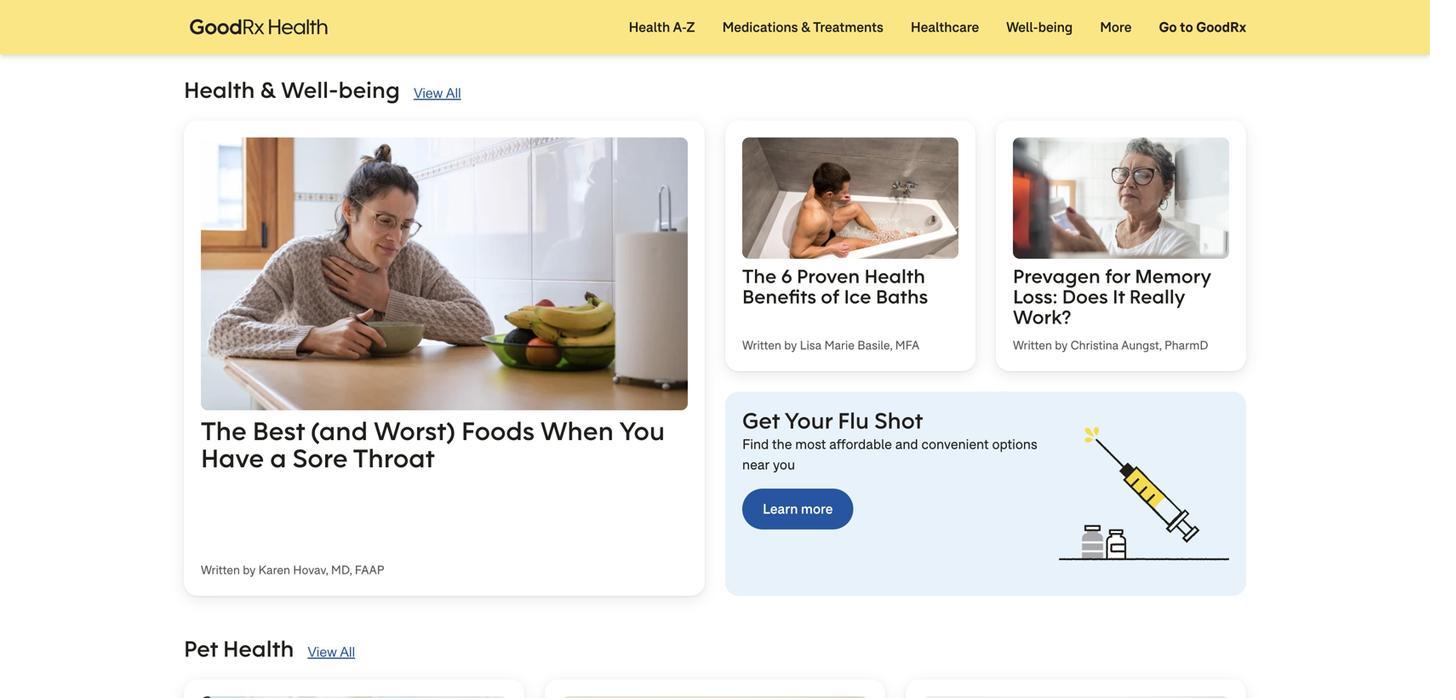 Task type: vqa. For each thing, say whether or not it's contained in the screenshot.
'GoodRx word mark logo'
no



Task type: locate. For each thing, give the bounding box(es) containing it.
the left 6
[[742, 263, 777, 288]]

& inside popup button
[[801, 18, 810, 36]]

1 horizontal spatial view
[[414, 86, 443, 101]]

1 vertical spatial &
[[260, 75, 276, 104]]

convenient
[[921, 435, 989, 453]]

1 vertical spatial view all link
[[308, 642, 355, 662]]

a-
[[673, 18, 686, 36]]

1 horizontal spatial well-
[[1006, 18, 1038, 36]]

prevagen
[[1013, 263, 1100, 288]]

1 vertical spatial view
[[308, 644, 337, 660]]

health a-z
[[629, 18, 695, 36]]

0 horizontal spatial view all link
[[308, 642, 355, 662]]

1 vertical spatial view all
[[308, 644, 355, 660]]

0 vertical spatial all
[[446, 86, 461, 101]]

the inside the best (and worst) foods when you have a sore throat
[[201, 414, 247, 447]]

0 vertical spatial view
[[414, 86, 443, 101]]

prevagen for memory loss: does it really work? written by christina aungst, pharmd
[[1013, 263, 1211, 353]]

view for health & well-being
[[414, 86, 443, 101]]

well-
[[1006, 18, 1038, 36], [281, 75, 338, 104]]

health
[[629, 18, 670, 36], [184, 75, 255, 104], [864, 263, 925, 288], [223, 634, 294, 663]]

1 horizontal spatial all
[[446, 86, 461, 101]]

more button
[[1086, 0, 1145, 54]]

get your flu shot find the most affordable and convenient options near you
[[742, 406, 1038, 474]]

the inside the 6 proven health benefits of ice baths
[[742, 263, 777, 288]]

shot
[[874, 406, 923, 435]]

(and
[[311, 414, 368, 447]]

health down goodrx health image on the left of the page
[[184, 75, 255, 104]]

1 horizontal spatial view all link
[[414, 83, 461, 104]]

goodrx
[[1196, 18, 1246, 36]]

the for the 6 proven health benefits of ice baths
[[742, 263, 777, 288]]

well- right healthcare
[[1006, 18, 1038, 36]]

pharmd
[[1165, 337, 1208, 353]]

ice
[[844, 284, 871, 308]]

basile,
[[857, 337, 892, 353]]

by for written by lisa marie basile, mfa
[[784, 337, 797, 353]]

1 horizontal spatial the
[[742, 263, 777, 288]]

pet
[[184, 634, 218, 663]]

0 horizontal spatial view
[[308, 644, 337, 660]]

worst)
[[374, 414, 455, 447]]

written left the karen
[[201, 562, 240, 578]]

health & well-being
[[184, 75, 400, 104]]

1 horizontal spatial view all
[[414, 86, 461, 101]]

go to goodrx link
[[1145, 0, 1260, 54]]

well-being
[[1006, 18, 1073, 36]]

being
[[1038, 18, 1073, 36], [338, 75, 400, 104]]

treatments
[[813, 18, 884, 36]]

benefits
[[742, 284, 816, 308]]

being down "written by joshua murdock, pharmd, bcbbs" link
[[338, 75, 400, 104]]

view all link
[[414, 83, 461, 104], [308, 642, 355, 662]]

by left lisa on the right of page
[[784, 337, 797, 353]]

view all link down bcbbs
[[414, 83, 461, 104]]

written inside prevagen for memory loss: does it really work? written by christina aungst, pharmd
[[1013, 337, 1052, 353]]

& down goodrx health image on the left of the page
[[260, 75, 276, 104]]

written down work?
[[1013, 337, 1052, 353]]

1 vertical spatial all
[[340, 644, 355, 660]]

view all link up a rhodesian ridgeback puppy with a yellow collar at the vet getting his shots. image
[[308, 642, 355, 662]]

all for pet health
[[340, 644, 355, 660]]

health left 'a-'
[[629, 18, 670, 36]]

written by karen hovav, md, faap
[[201, 562, 384, 578]]

1 horizontal spatial being
[[1038, 18, 1073, 36]]

0 horizontal spatial being
[[338, 75, 400, 104]]

&
[[801, 18, 810, 36], [260, 75, 276, 104]]

by left the christina
[[1055, 337, 1068, 353]]

0 vertical spatial view all link
[[414, 83, 461, 104]]

well- down written by joshua murdock, pharmd, bcbbs at top left
[[281, 75, 338, 104]]

written left joshua
[[201, 3, 240, 19]]

0 vertical spatial &
[[801, 18, 810, 36]]

the
[[742, 263, 777, 288], [201, 414, 247, 447]]

0 vertical spatial being
[[1038, 18, 1073, 36]]

of
[[821, 284, 839, 308]]

proven
[[797, 263, 860, 288]]

written
[[201, 3, 240, 19], [742, 337, 781, 353], [1013, 337, 1052, 353], [201, 562, 240, 578]]

1 horizontal spatial &
[[801, 18, 810, 36]]

karen
[[258, 562, 290, 578]]

view all up a rhodesian ridgeback puppy with a yellow collar at the vet getting his shots. image
[[308, 644, 355, 660]]

written for written by joshua murdock, pharmd, bcbbs
[[201, 3, 240, 19]]

0 horizontal spatial view all
[[308, 644, 355, 660]]

by
[[243, 3, 256, 19], [784, 337, 797, 353], [1055, 337, 1068, 353], [243, 562, 256, 578]]

& left treatments
[[801, 18, 810, 36]]

0 vertical spatial well-
[[1006, 18, 1038, 36]]

z
[[686, 18, 695, 36]]

dialog
[[0, 0, 1430, 698]]

by left joshua
[[243, 3, 256, 19]]

goodrx health image
[[180, 9, 337, 45]]

health inside popup button
[[629, 18, 670, 36]]

0 horizontal spatial &
[[260, 75, 276, 104]]

written left lisa on the right of page
[[742, 337, 781, 353]]

really
[[1129, 284, 1185, 308]]

by left the karen
[[243, 562, 256, 578]]

view all
[[414, 86, 461, 101], [308, 644, 355, 660]]

loss:
[[1013, 284, 1058, 308]]

view all down bcbbs
[[414, 86, 461, 101]]

view up a rhodesian ridgeback puppy with a yellow collar at the vet getting his shots. image
[[308, 644, 337, 660]]

written by joshua murdock, pharmd, bcbbs
[[201, 3, 441, 19]]

murdock,
[[300, 3, 349, 19]]

1 vertical spatial well-
[[281, 75, 338, 104]]

you
[[773, 456, 795, 474]]

being left "more" popup button
[[1038, 18, 1073, 36]]

near
[[742, 456, 770, 474]]

1 vertical spatial the
[[201, 414, 247, 447]]

memory
[[1135, 263, 1211, 288]]

all
[[446, 86, 461, 101], [340, 644, 355, 660]]

health right proven
[[864, 263, 925, 288]]

by for written by joshua murdock, pharmd, bcbbs
[[243, 3, 256, 19]]

6
[[781, 263, 792, 288]]

faap
[[355, 562, 384, 578]]

0 vertical spatial the
[[742, 263, 777, 288]]

well- inside well-being dropdown button
[[1006, 18, 1038, 36]]

older woman smiling and hugging her golden retriever. image
[[562, 696, 868, 698]]

to
[[1180, 18, 1193, 36]]

by for written by karen hovav, md, faap
[[243, 562, 256, 578]]

learn more
[[763, 500, 833, 518]]

and
[[895, 435, 918, 453]]

learn more link
[[742, 488, 853, 529]]

0 vertical spatial view all
[[414, 86, 461, 101]]

& for treatments
[[801, 18, 810, 36]]

0 horizontal spatial all
[[340, 644, 355, 660]]

view down bcbbs
[[414, 86, 443, 101]]

1 vertical spatial being
[[338, 75, 400, 104]]

0 horizontal spatial the
[[201, 414, 247, 447]]

view
[[414, 86, 443, 101], [308, 644, 337, 660]]

throat
[[353, 441, 435, 475]]

dark brown terrier dog waiting to get a shot from a vet in blue medical gloves. image
[[923, 696, 1229, 698]]

the left best
[[201, 414, 247, 447]]

go to goodrx
[[1159, 18, 1246, 36]]



Task type: describe. For each thing, give the bounding box(es) containing it.
mfa
[[895, 337, 920, 353]]

close-up of an elderly woman looking at a bottle of supplements in her medicine cabinet. image
[[1013, 138, 1229, 259]]

a
[[270, 441, 287, 475]]

written by lisa marie basile, mfa
[[742, 337, 920, 353]]

foods
[[461, 414, 535, 447]]

aungst,
[[1121, 337, 1162, 353]]

all for health & well-being
[[446, 86, 461, 101]]

view all link for health & well-being
[[414, 83, 461, 104]]

medications
[[722, 18, 798, 36]]

the for the best (and worst) foods when you have a sore throat
[[201, 414, 247, 447]]

hovav,
[[293, 562, 328, 578]]

for
[[1105, 263, 1130, 288]]

baths
[[876, 284, 928, 308]]

view all link for pet health
[[308, 642, 355, 662]]

christina
[[1071, 337, 1119, 353]]

does
[[1062, 284, 1108, 308]]

joshua
[[258, 3, 297, 19]]

more
[[1100, 18, 1132, 36]]

woman with throat pain eating soup. image
[[201, 138, 688, 410]]

more
[[801, 500, 833, 518]]

pharmd,
[[352, 3, 398, 19]]

health right pet
[[223, 634, 294, 663]]

well-being button
[[993, 0, 1086, 54]]

find
[[742, 435, 769, 453]]

healthcare
[[911, 18, 979, 36]]

& for well-
[[260, 75, 276, 104]]

view all for health & well-being
[[414, 86, 461, 101]]

when
[[541, 414, 614, 447]]

md,
[[331, 562, 352, 578]]

medications & treatments button
[[709, 0, 897, 54]]

by inside prevagen for memory loss: does it really work? written by christina aungst, pharmd
[[1055, 337, 1068, 353]]

the
[[772, 435, 792, 453]]

you
[[619, 414, 665, 447]]

healthcare button
[[897, 0, 993, 54]]

best
[[253, 414, 305, 447]]

pet health
[[184, 634, 294, 663]]

a rhodesian ridgeback puppy with a yellow collar at the vet getting his shots. image
[[201, 696, 507, 698]]

written by joshua murdock, pharmd, bcbbs link
[[184, 0, 524, 37]]

options
[[992, 435, 1038, 453]]

written for written by karen hovav, md, faap
[[201, 562, 240, 578]]

man laying in ice bath image
[[742, 138, 959, 259]]

your
[[784, 406, 833, 435]]

it
[[1113, 284, 1125, 308]]

written for written by lisa marie basile, mfa
[[742, 337, 781, 353]]

have
[[201, 441, 264, 475]]

the 6 proven health benefits of ice baths
[[742, 263, 928, 308]]

flu
[[838, 406, 869, 435]]

lisa
[[800, 337, 822, 353]]

affordable
[[829, 435, 892, 453]]

view all for pet health
[[308, 644, 355, 660]]

get
[[742, 406, 780, 435]]

view for pet health
[[308, 644, 337, 660]]

learn
[[763, 500, 798, 518]]

most
[[795, 435, 826, 453]]

health a-z button
[[615, 0, 709, 54]]

work?
[[1013, 304, 1071, 329]]

being inside dropdown button
[[1038, 18, 1073, 36]]

the best (and worst) foods when you have a sore throat
[[201, 414, 665, 475]]

medications & treatments
[[722, 18, 884, 36]]

sore
[[293, 441, 348, 475]]

health inside the 6 proven health benefits of ice baths
[[864, 263, 925, 288]]

marie
[[824, 337, 855, 353]]

go
[[1159, 18, 1177, 36]]

0 horizontal spatial well-
[[281, 75, 338, 104]]

bcbbs
[[401, 3, 441, 19]]



